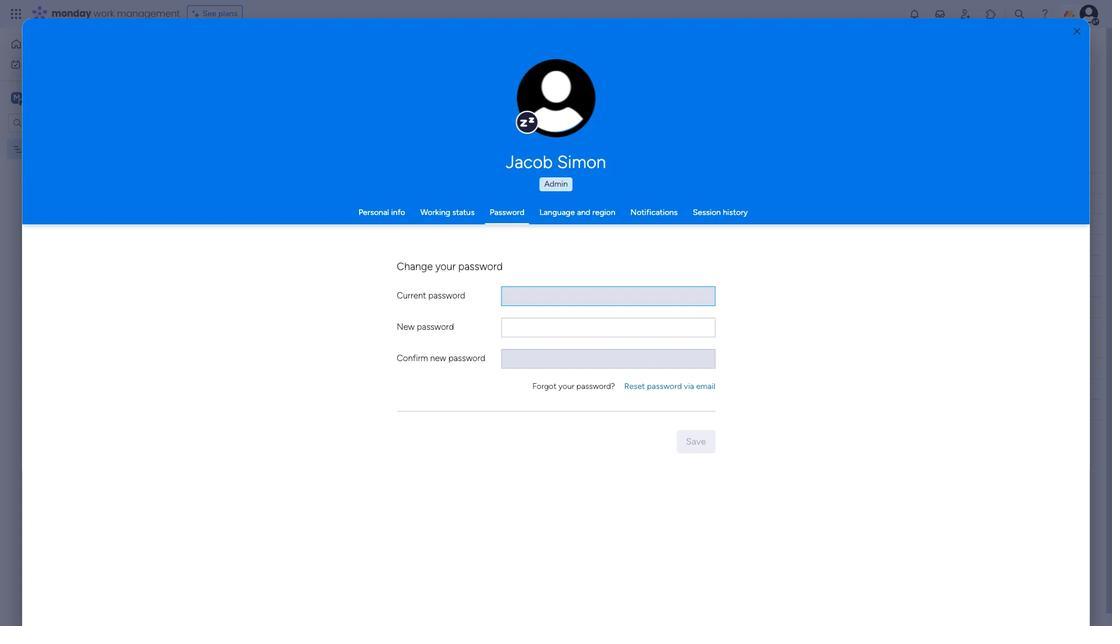 Task type: describe. For each thing, give the bounding box(es) containing it.
working status link
[[421, 208, 475, 217]]

project
[[493, 64, 520, 74]]

invite members image
[[961, 8, 972, 20]]

password link
[[490, 208, 525, 217]]

my board
[[27, 144, 61, 154]]

notifications image
[[910, 8, 921, 20]]

jacob
[[506, 152, 553, 173]]

17
[[587, 220, 594, 229]]

profile
[[560, 105, 581, 113]]

change your password
[[397, 260, 503, 273]]

project 1
[[219, 220, 251, 230]]

owners,
[[308, 64, 336, 74]]

email
[[697, 381, 716, 391]]

date for 2nd due date field from the top of the page
[[581, 363, 597, 373]]

your for change your password
[[436, 260, 456, 273]]

New password password field
[[501, 318, 716, 337]]

2 of from the left
[[441, 64, 449, 74]]

Current password password field
[[501, 286, 716, 306]]

plans
[[219, 9, 238, 19]]

manage
[[177, 64, 206, 74]]

change for change profile picture
[[532, 105, 558, 113]]

not
[[480, 199, 494, 209]]

your for forgot your password?
[[559, 381, 575, 391]]

1 of from the left
[[242, 64, 249, 74]]

inbox image
[[935, 8, 947, 20]]

password for new password
[[417, 321, 454, 332]]

help image
[[1040, 8, 1052, 20]]

2 due date field from the top
[[561, 362, 600, 375]]

monday
[[52, 7, 91, 20]]

column information image
[[525, 364, 534, 373]]

workspace selection element
[[11, 91, 97, 106]]

it
[[520, 219, 525, 229]]

monday work management
[[52, 7, 180, 20]]

status
[[453, 208, 475, 217]]

nov
[[571, 220, 585, 229]]

via
[[685, 381, 695, 391]]

personal info
[[359, 208, 406, 217]]

project.
[[251, 64, 279, 74]]

password down working on it
[[459, 260, 503, 273]]

password
[[490, 208, 525, 217]]

m
[[13, 92, 20, 102]]

workspace image
[[11, 91, 23, 104]]

my work image
[[10, 59, 21, 69]]

track
[[421, 64, 439, 74]]

change for change your password
[[397, 260, 433, 273]]

my board list box
[[0, 137, 148, 315]]

stands.
[[522, 64, 547, 74]]

close image
[[1074, 27, 1081, 36]]

personal info link
[[359, 208, 406, 217]]

new
[[397, 321, 415, 332]]

collapse board header image
[[1078, 86, 1087, 95]]

reset password via email link
[[625, 381, 716, 392]]

jacob simon
[[506, 152, 607, 173]]

select product image
[[10, 8, 22, 20]]

nov 17
[[571, 220, 594, 229]]

my
[[27, 144, 38, 154]]

password right "new"
[[449, 353, 486, 363]]

due date for 2nd due date field from the bottom
[[564, 178, 597, 188]]

not started
[[480, 199, 523, 209]]

date for 2nd due date field from the bottom
[[581, 178, 597, 188]]

notifications
[[631, 208, 678, 217]]

confirm
[[397, 353, 428, 363]]

current
[[397, 290, 426, 301]]

picture
[[545, 114, 569, 123]]

more
[[545, 64, 563, 74]]

0 vertical spatial and
[[386, 64, 399, 74]]

password for reset password via email
[[648, 381, 683, 391]]

forgot
[[533, 381, 557, 391]]

workspace
[[49, 92, 95, 103]]



Task type: vqa. For each thing, say whether or not it's contained in the screenshot.
bottommost Medium button
no



Task type: locate. For each thing, give the bounding box(es) containing it.
Due date field
[[561, 177, 600, 189], [561, 362, 600, 375]]

see more link
[[528, 63, 564, 75]]

current password
[[397, 290, 466, 301]]

0 horizontal spatial see
[[203, 9, 217, 19]]

1 date from the top
[[581, 178, 597, 188]]

1 vertical spatial and
[[577, 208, 591, 217]]

assign
[[281, 64, 306, 74]]

due date up forgot your password? on the bottom of the page
[[564, 363, 597, 373]]

option
[[0, 139, 148, 141]]

change inside change profile picture
[[532, 105, 558, 113]]

language
[[540, 208, 575, 217]]

working for working status
[[421, 208, 451, 217]]

due up forgot your password? on the bottom of the page
[[564, 363, 579, 373]]

working
[[421, 208, 451, 217], [477, 219, 507, 229]]

due
[[564, 178, 579, 188], [564, 363, 579, 373]]

date up password?
[[581, 363, 597, 373]]

working on it
[[477, 219, 525, 229]]

working down password link
[[477, 219, 507, 229]]

see more
[[529, 64, 563, 74]]

admin
[[545, 179, 568, 189]]

1 due date from the top
[[564, 178, 597, 188]]

type
[[223, 64, 240, 74]]

due date down simon
[[564, 178, 597, 188]]

change
[[532, 105, 558, 113], [397, 260, 433, 273]]

due down simon
[[564, 178, 579, 188]]

1 horizontal spatial change
[[532, 105, 558, 113]]

due date field up forgot your password? on the bottom of the page
[[561, 362, 600, 375]]

and up the nov 17
[[577, 208, 591, 217]]

0 vertical spatial due
[[564, 178, 579, 188]]

password right new
[[417, 321, 454, 332]]

2 vertical spatial your
[[559, 381, 575, 391]]

your right forgot
[[559, 381, 575, 391]]

session history link
[[693, 208, 748, 217]]

1 horizontal spatial working
[[477, 219, 507, 229]]

timelines
[[351, 64, 384, 74]]

confirm new password
[[397, 353, 486, 363]]

0 horizontal spatial your
[[436, 260, 456, 273]]

jacob simon button
[[397, 152, 716, 173]]

your right where
[[475, 64, 491, 74]]

of
[[242, 64, 249, 74], [441, 64, 449, 74]]

status
[[490, 363, 513, 373]]

2 date from the top
[[581, 363, 597, 373]]

0 vertical spatial working
[[421, 208, 451, 217]]

your
[[475, 64, 491, 74], [436, 260, 456, 273], [559, 381, 575, 391]]

work
[[94, 7, 115, 20]]

reset
[[625, 381, 646, 391]]

and
[[386, 64, 399, 74], [577, 208, 591, 217]]

where
[[451, 64, 473, 74]]

stuck
[[491, 261, 512, 271]]

started
[[496, 199, 523, 209]]

2 horizontal spatial your
[[559, 381, 575, 391]]

1 vertical spatial change
[[397, 260, 433, 273]]

see
[[203, 9, 217, 19], [529, 64, 543, 74]]

due date for 2nd due date field from the top of the page
[[564, 363, 597, 373]]

1 vertical spatial date
[[581, 363, 597, 373]]

Confirm new password password field
[[501, 349, 716, 369]]

1 vertical spatial due date
[[564, 363, 597, 373]]

simon
[[558, 152, 607, 173]]

0 horizontal spatial working
[[421, 208, 451, 217]]

new
[[431, 353, 447, 363]]

1 vertical spatial see
[[529, 64, 543, 74]]

2 due from the top
[[564, 363, 579, 373]]

reset password via email
[[625, 381, 716, 391]]

history
[[723, 208, 748, 217]]

project
[[219, 220, 245, 230]]

0 vertical spatial due date field
[[561, 177, 600, 189]]

date
[[581, 178, 597, 188], [581, 363, 597, 373]]

keep
[[401, 64, 419, 74]]

1
[[247, 220, 251, 230]]

new password
[[397, 321, 454, 332]]

personal
[[359, 208, 389, 217]]

due date field down simon
[[561, 177, 600, 189]]

see plans
[[203, 9, 238, 19]]

password left via
[[648, 381, 683, 391]]

session
[[693, 208, 721, 217]]

see left plans
[[203, 9, 217, 19]]

language and region
[[540, 208, 616, 217]]

column information image
[[605, 364, 614, 373]]

see plans button
[[187, 5, 243, 23]]

change up current
[[397, 260, 433, 273]]

on
[[509, 219, 518, 229]]

1 horizontal spatial of
[[441, 64, 449, 74]]

apps image
[[986, 8, 998, 20]]

region
[[593, 208, 616, 217]]

info
[[391, 208, 406, 217]]

0 horizontal spatial change
[[397, 260, 433, 273]]

set
[[338, 64, 349, 74]]

Status field
[[487, 362, 516, 375]]

change up picture
[[532, 105, 558, 113]]

see inside button
[[203, 9, 217, 19]]

0 vertical spatial due date
[[564, 178, 597, 188]]

1 due from the top
[[564, 178, 579, 188]]

notifications link
[[631, 208, 678, 217]]

working for working on it
[[477, 219, 507, 229]]

0 horizontal spatial and
[[386, 64, 399, 74]]

forgot your password?
[[533, 381, 616, 391]]

1 horizontal spatial your
[[475, 64, 491, 74]]

see for see more
[[529, 64, 543, 74]]

search everything image
[[1014, 8, 1026, 20]]

main
[[27, 92, 47, 103]]

1 horizontal spatial see
[[529, 64, 543, 74]]

1 vertical spatial due
[[564, 363, 579, 373]]

manage any type of project. assign owners, set timelines and keep track of where your project stands.
[[177, 64, 547, 74]]

1 horizontal spatial and
[[577, 208, 591, 217]]

0 horizontal spatial of
[[242, 64, 249, 74]]

1 vertical spatial your
[[436, 260, 456, 273]]

working left status
[[421, 208, 451, 217]]

0 vertical spatial see
[[203, 9, 217, 19]]

and left keep
[[386, 64, 399, 74]]

password?
[[577, 381, 616, 391]]

due date
[[564, 178, 597, 188], [564, 363, 597, 373]]

board
[[40, 144, 61, 154]]

2 due date from the top
[[564, 363, 597, 373]]

date down simon
[[581, 178, 597, 188]]

see left more
[[529, 64, 543, 74]]

1 vertical spatial working
[[477, 219, 507, 229]]

your up current password
[[436, 260, 456, 273]]

of right type
[[242, 64, 249, 74]]

jacob simon image
[[1081, 5, 1099, 23]]

of right track
[[441, 64, 449, 74]]

1 vertical spatial due date field
[[561, 362, 600, 375]]

0 vertical spatial date
[[581, 178, 597, 188]]

change profile picture button
[[517, 59, 596, 138]]

0 vertical spatial change
[[532, 105, 558, 113]]

password for current password
[[429, 290, 466, 301]]

any
[[208, 64, 221, 74]]

home image
[[10, 38, 22, 50]]

language and region link
[[540, 208, 616, 217]]

see for see plans
[[203, 9, 217, 19]]

working status
[[421, 208, 475, 217]]

None field
[[419, 362, 449, 375]]

main workspace
[[27, 92, 95, 103]]

management
[[117, 7, 180, 20]]

password
[[459, 260, 503, 273], [429, 290, 466, 301], [417, 321, 454, 332], [449, 353, 486, 363], [648, 381, 683, 391]]

change profile picture
[[532, 105, 581, 123]]

0 vertical spatial your
[[475, 64, 491, 74]]

password down change your password
[[429, 290, 466, 301]]

session history
[[693, 208, 748, 217]]

1 due date field from the top
[[561, 177, 600, 189]]



